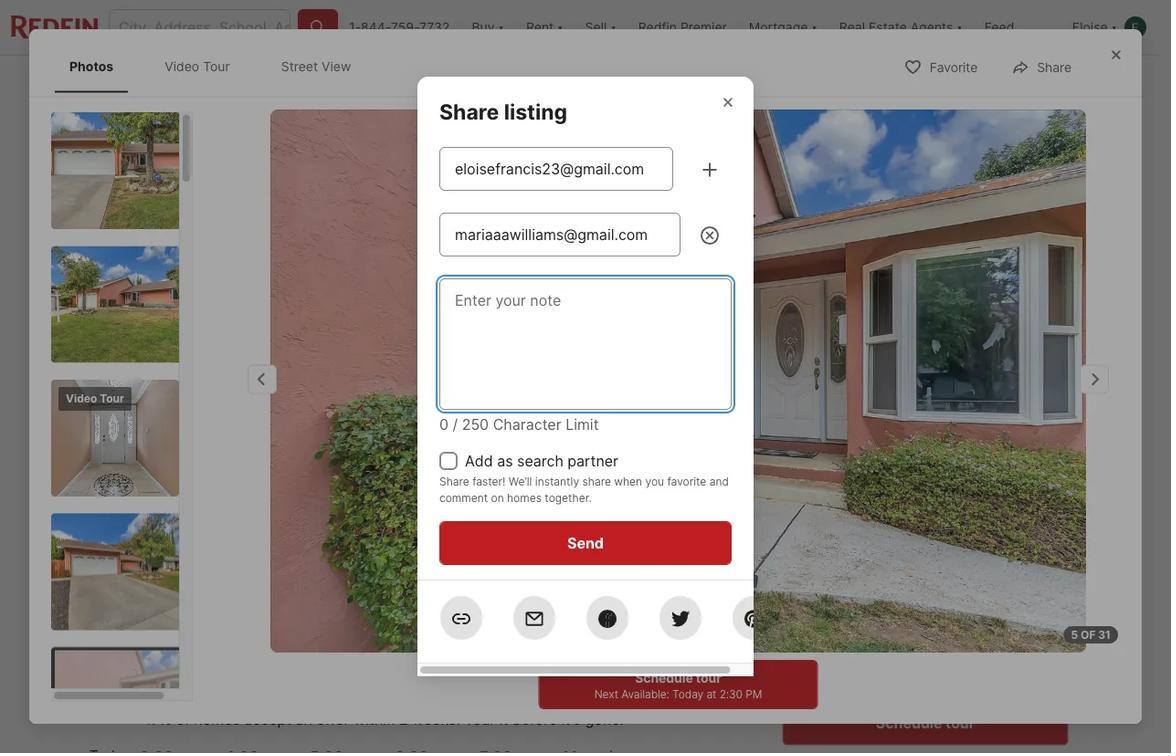 Task type: describe. For each thing, give the bounding box(es) containing it.
sale & tax history
[[468, 73, 573, 89]]

3
[[340, 584, 354, 609]]

we'll
[[509, 476, 532, 489]]

send button
[[440, 522, 732, 566]]

to
[[197, 127, 213, 140]]

pm
[[746, 688, 763, 701]]

user photo image
[[1125, 16, 1147, 38]]

an
[[296, 711, 313, 729]]

tour via video chat
[[953, 657, 1052, 670]]

san
[[267, 541, 297, 559]]

schedule for schedule tour next available: today at 2:30 pm
[[635, 671, 693, 686]]

it's
[[562, 711, 581, 729]]

30 photos
[[975, 443, 1039, 458]]

tab list for share
[[51, 40, 384, 93]]

ft
[[528, 612, 542, 630]]

street view tab
[[267, 44, 366, 89]]

favorite
[[668, 476, 707, 489]]

today
[[673, 688, 704, 701]]

6382 san anselmo way image
[[271, 110, 1087, 653]]

1,343 sq ft
[[506, 584, 563, 630]]

oct for 28
[[914, 597, 937, 610]]

oct for 27
[[824, 597, 847, 610]]

2pm
[[171, 127, 195, 140]]

schedule for schedule tour
[[876, 715, 943, 733]]

saturday 28 oct
[[897, 547, 954, 610]]

jose
[[173, 686, 207, 704]]

1,343
[[506, 584, 563, 609]]

view inside tab
[[322, 58, 351, 74]]

way
[[228, 541, 258, 559]]

as
[[497, 452, 513, 470]]

via
[[979, 657, 994, 670]]

home
[[908, 506, 966, 531]]

photos
[[995, 443, 1039, 458]]

comment
[[440, 492, 488, 505]]

in
[[848, 657, 858, 670]]

2 baths
[[419, 584, 458, 629]]

3 beds
[[340, 584, 375, 629]]

29
[[999, 563, 1033, 595]]

share listing dialog containing photos
[[29, 29, 1142, 754]]

jose
[[301, 541, 338, 559]]

2 inside 2 baths
[[419, 584, 432, 609]]

1 email address text field from the top
[[455, 158, 658, 180]]

share listing
[[440, 99, 568, 124]]

available:
[[622, 688, 670, 701]]

30 photos button
[[934, 433, 1054, 469]]

feed button
[[974, 0, 1062, 55]]

,
[[338, 541, 342, 559]]

tour in person
[[821, 657, 898, 670]]

get pre-approved link
[[185, 613, 296, 629]]

tour inside san jose is a hot market 47% of homes accept an offer within 2 weeks. tour it before it's gone!
[[465, 711, 496, 729]]

beds
[[340, 612, 375, 629]]

tour in person option
[[783, 640, 916, 688]]

details
[[387, 73, 427, 89]]

partner
[[568, 452, 619, 470]]

video tour inside tab
[[165, 58, 230, 74]]

schools
[[614, 73, 662, 89]]

1 vertical spatial video
[[66, 392, 97, 405]]

property
[[331, 73, 384, 89]]

video
[[997, 657, 1026, 670]]

tour for schedule tour
[[946, 715, 975, 733]]

video tour tab
[[150, 44, 245, 89]]

schools tab
[[593, 59, 682, 103]]

premier
[[681, 20, 727, 35]]

4pm
[[215, 127, 240, 140]]

for
[[106, 508, 131, 523]]

add as search partner
[[465, 452, 619, 470]]

0
[[440, 416, 449, 434]]

search
[[146, 73, 190, 89]]

get
[[185, 613, 207, 629]]

2 email address text field from the top
[[455, 224, 665, 246]]

weeks.
[[412, 711, 461, 729]]

share listing element
[[440, 77, 590, 125]]

video inside button
[[145, 443, 181, 458]]

tour for go tour this home
[[817, 506, 859, 531]]

-
[[170, 508, 176, 523]]

share button down 'feed' button
[[978, 61, 1069, 98]]

together.
[[545, 492, 592, 505]]

95119
[[371, 541, 412, 559]]

x-
[[920, 73, 933, 88]]

pre-
[[210, 613, 237, 629]]

est.
[[89, 613, 112, 629]]

limit
[[566, 416, 599, 434]]

open sat, 2pm to 4pm link
[[89, 107, 775, 488]]

/mo
[[158, 613, 181, 629]]

search
[[517, 452, 564, 470]]

759-
[[391, 20, 420, 35]]

2 inside san jose is a hot market 47% of homes accept an offer within 2 weeks. tour it before it's gone!
[[399, 711, 408, 729]]

Enter your note text field
[[455, 290, 717, 399]]

share button inside 'dialog'
[[996, 48, 1088, 85]]

sat,
[[144, 127, 168, 140]]

instantly
[[535, 476, 580, 489]]

baths
[[419, 612, 458, 629]]

tour inside option
[[953, 657, 976, 670]]

listing
[[504, 99, 568, 124]]

offer
[[317, 711, 350, 729]]

favorite button
[[889, 48, 994, 85]]

street inside tab
[[281, 58, 318, 74]]

anselmo
[[161, 541, 224, 559]]

schedule tour button
[[783, 702, 1069, 746]]

go
[[783, 506, 812, 531]]



Task type: vqa. For each thing, say whether or not it's contained in the screenshot.
7732
yes



Task type: locate. For each thing, give the bounding box(es) containing it.
tour inside schedule tour next available: today at 2:30 pm
[[696, 671, 722, 686]]

san down sale
[[131, 541, 158, 559]]

1 horizontal spatial 2
[[419, 584, 432, 609]]

tour inside 'button'
[[946, 715, 975, 733]]

844-
[[361, 20, 391, 35]]

share listing dialog containing share listing
[[418, 77, 776, 677]]

None button
[[794, 536, 877, 622], [884, 537, 967, 621], [975, 537, 1058, 621], [794, 536, 877, 622], [884, 537, 967, 621], [975, 537, 1058, 621]]

street view inside street view button
[[245, 443, 317, 458]]

2 image image from the top
[[51, 246, 193, 363]]

baths link
[[419, 612, 458, 629]]

you
[[646, 476, 664, 489]]

1-844-759-7732 link
[[349, 20, 450, 35]]

schedule inside 'button'
[[876, 715, 943, 733]]

sale & tax history tab
[[447, 59, 593, 103]]

share listing dialog
[[29, 29, 1142, 754], [418, 77, 776, 677]]

video inside tab
[[165, 58, 199, 74]]

4 image image from the top
[[51, 514, 193, 631]]

homes inside san jose is a hot market 47% of homes accept an offer within 2 weeks. tour it before it's gone!
[[194, 711, 240, 729]]

sq
[[506, 612, 524, 630]]

street view
[[281, 58, 351, 74], [245, 443, 317, 458]]

tab list for x-out
[[89, 56, 696, 103]]

6382 san anselmo way san jose , ca 95119
[[89, 541, 412, 559]]

share inside share faster! we'll instantly share when you favorite and comment on homes together.
[[440, 476, 470, 489]]

0 horizontal spatial homes
[[194, 711, 240, 729]]

City, Address, School, Agent, ZIP search field
[[109, 9, 291, 46]]

list box containing tour in person
[[783, 640, 1069, 688]]

2 right 'within'
[[399, 711, 408, 729]]

ca
[[346, 541, 367, 559]]

27
[[819, 563, 852, 595]]

0 vertical spatial san
[[131, 541, 158, 559]]

when
[[614, 476, 643, 489]]

x-out button
[[879, 61, 970, 98]]

saturday
[[897, 547, 954, 560]]

redfin
[[639, 20, 677, 35]]

tour up the friday
[[817, 506, 859, 531]]

tab list
[[51, 40, 384, 93], [89, 56, 696, 103]]

photos
[[69, 58, 114, 74]]

2 horizontal spatial oct
[[1005, 597, 1028, 610]]

homes
[[507, 492, 542, 505], [194, 711, 240, 729]]

0 horizontal spatial view
[[286, 443, 317, 458]]

friday
[[816, 547, 854, 560]]

1 vertical spatial san
[[142, 686, 169, 704]]

tour left 'in'
[[821, 657, 845, 670]]

san up 47%
[[142, 686, 169, 704]]

1 vertical spatial email address text field
[[455, 224, 665, 246]]

tab list inside share listing 'dialog'
[[51, 40, 384, 93]]

tab list containing photos
[[51, 40, 384, 93]]

homes down we'll
[[507, 492, 542, 505]]

is
[[210, 686, 223, 704]]

property details tab
[[311, 59, 447, 103]]

person
[[860, 657, 898, 670]]

for sale - active
[[106, 508, 225, 523]]

gone!
[[585, 711, 624, 729]]

homes down is
[[194, 711, 240, 729]]

0 vertical spatial schedule
[[635, 671, 693, 686]]

property details
[[331, 73, 427, 89]]

on
[[491, 492, 504, 505]]

1 horizontal spatial oct
[[914, 597, 937, 610]]

1 horizontal spatial video tour
[[165, 58, 230, 74]]

1 horizontal spatial homes
[[507, 492, 542, 505]]

0 vertical spatial view
[[322, 58, 351, 74]]

open sat, 2pm to 4pm
[[111, 127, 240, 140]]

overview tab
[[210, 59, 311, 103]]

accept
[[244, 711, 292, 729]]

tour left via
[[953, 657, 976, 670]]

video button
[[104, 433, 197, 469]]

image image
[[51, 112, 193, 229], [51, 246, 193, 363], [51, 380, 179, 497], [51, 514, 193, 631]]

2 oct from the left
[[914, 597, 937, 610]]

this
[[864, 506, 903, 531]]

0 vertical spatial tour
[[817, 506, 859, 531]]

a
[[226, 686, 234, 704]]

history
[[531, 73, 573, 89]]

1 vertical spatial schedule
[[876, 715, 943, 733]]

oct
[[824, 597, 847, 610], [914, 597, 937, 610], [1005, 597, 1028, 610]]

friday 27 oct
[[816, 547, 854, 610]]

2 vertical spatial tour
[[946, 715, 975, 733]]

map entry image
[[633, 506, 754, 627]]

faster!
[[473, 476, 506, 489]]

share button down 'feed'
[[996, 48, 1088, 85]]

share faster! we'll instantly share when you favorite and comment on homes together.
[[440, 476, 729, 505]]

tour inside tab
[[203, 58, 230, 74]]

$1,300,000 est. $9,524 /mo get pre-approved
[[89, 584, 296, 629]]

2 vertical spatial video
[[145, 443, 181, 458]]

tour down city, address, school, agent, zip search field on the left of page
[[203, 58, 230, 74]]

0 vertical spatial 2
[[419, 584, 432, 609]]

2 horizontal spatial tour
[[946, 715, 975, 733]]

3 oct from the left
[[1005, 597, 1028, 610]]

1 vertical spatial street
[[245, 443, 283, 458]]

schedule tour next available: today at 2:30 pm
[[595, 671, 763, 701]]

sale
[[135, 508, 166, 523]]

oct inside sunday 29 oct
[[1005, 597, 1028, 610]]

video
[[165, 58, 199, 74], [66, 392, 97, 405], [145, 443, 181, 458]]

tour via video chat option
[[916, 640, 1069, 688]]

schedule down person
[[876, 715, 943, 733]]

0 horizontal spatial schedule
[[635, 671, 693, 686]]

sunday 29 oct
[[994, 547, 1039, 610]]

Add as search partner checkbox
[[440, 452, 458, 471]]

47%
[[142, 711, 172, 729]]

2 up baths "link"
[[419, 584, 432, 609]]

schedule up available:
[[635, 671, 693, 686]]

1 vertical spatial tour
[[696, 671, 722, 686]]

search link
[[109, 70, 190, 92]]

0 horizontal spatial oct
[[824, 597, 847, 610]]

0 / 250 character limit
[[440, 416, 599, 434]]

0 vertical spatial video tour
[[165, 58, 230, 74]]

active link
[[179, 508, 225, 523]]

1 vertical spatial view
[[286, 443, 317, 458]]

tour down tour via video chat option
[[946, 715, 975, 733]]

tour inside option
[[821, 657, 845, 670]]

street view button
[[204, 433, 333, 469]]

1 horizontal spatial tour
[[817, 506, 859, 531]]

san jose is a hot market 47% of homes accept an offer within 2 weeks. tour it before it's gone!
[[142, 686, 624, 729]]

share
[[1038, 60, 1072, 75], [1019, 73, 1053, 88], [440, 99, 499, 124], [440, 476, 470, 489]]

tour left it
[[465, 711, 496, 729]]

tour
[[203, 58, 230, 74], [100, 392, 124, 405], [821, 657, 845, 670], [953, 657, 976, 670], [465, 711, 496, 729]]

$1,300,000
[[89, 584, 210, 609]]

street inside button
[[245, 443, 283, 458]]

0 vertical spatial street
[[281, 58, 318, 74]]

1-
[[349, 20, 361, 35]]

tour up video button
[[100, 392, 124, 405]]

tour
[[817, 506, 859, 531], [696, 671, 722, 686], [946, 715, 975, 733]]

next
[[595, 688, 619, 701]]

0 vertical spatial video
[[165, 58, 199, 74]]

tour for schedule tour next available: today at 2:30 pm
[[696, 671, 722, 686]]

1 vertical spatial homes
[[194, 711, 240, 729]]

homes inside share faster! we'll instantly share when you favorite and comment on homes together.
[[507, 492, 542, 505]]

0 horizontal spatial video tour
[[66, 392, 124, 405]]

6382
[[89, 541, 127, 559]]

oct inside saturday 28 oct
[[914, 597, 937, 610]]

7732
[[420, 20, 450, 35]]

&
[[497, 73, 505, 89]]

at
[[707, 688, 717, 701]]

street view inside street view tab
[[281, 58, 351, 74]]

1 vertical spatial 2
[[399, 711, 408, 729]]

0 vertical spatial homes
[[507, 492, 542, 505]]

x-out
[[920, 73, 955, 88]]

san inside san jose is a hot market 47% of homes accept an offer within 2 weeks. tour it before it's gone!
[[142, 686, 169, 704]]

Email Address text field
[[455, 158, 658, 180], [455, 224, 665, 246]]

redfin premier
[[639, 20, 727, 35]]

feed
[[985, 20, 1015, 35]]

0 horizontal spatial tour
[[696, 671, 722, 686]]

next image
[[1047, 564, 1076, 593]]

sale
[[468, 73, 494, 89]]

6382 san anselmo way, san jose, ca 95119 image
[[89, 107, 775, 484], [783, 107, 1069, 292], [783, 299, 1069, 484]]

1 vertical spatial video tour
[[66, 392, 124, 405]]

hot
[[238, 686, 262, 704]]

250
[[462, 416, 489, 434]]

28
[[909, 563, 943, 595]]

photos tab
[[55, 44, 128, 89]]

0 vertical spatial street view
[[281, 58, 351, 74]]

submit search image
[[309, 18, 327, 37]]

overview
[[231, 73, 290, 89]]

oct down 29
[[1005, 597, 1028, 610]]

schedule tour
[[876, 715, 975, 733]]

share
[[583, 476, 611, 489]]

1 vertical spatial street view
[[245, 443, 317, 458]]

0 vertical spatial email address text field
[[455, 158, 658, 180]]

oct inside friday 27 oct
[[824, 597, 847, 610]]

view inside button
[[286, 443, 317, 458]]

1 horizontal spatial view
[[322, 58, 351, 74]]

3 image image from the top
[[51, 380, 179, 497]]

list box
[[783, 640, 1069, 688]]

and
[[710, 476, 729, 489]]

/
[[453, 416, 458, 434]]

video tour up video button
[[66, 392, 124, 405]]

go tour this home
[[783, 506, 966, 531]]

sunday
[[994, 547, 1039, 560]]

oct down 27
[[824, 597, 847, 610]]

schedule inside schedule tour next available: today at 2:30 pm
[[635, 671, 693, 686]]

tab list containing search
[[89, 56, 696, 103]]

0 horizontal spatial 2
[[399, 711, 408, 729]]

add
[[465, 452, 493, 470]]

1 image image from the top
[[51, 112, 193, 229]]

tour up the at
[[696, 671, 722, 686]]

1 horizontal spatial schedule
[[876, 715, 943, 733]]

video tour down city, address, school, agent, zip search field on the left of page
[[165, 58, 230, 74]]

oct down 28
[[914, 597, 937, 610]]

share button
[[996, 48, 1088, 85], [978, 61, 1069, 98]]

redfin premier button
[[628, 0, 738, 55]]

1 oct from the left
[[824, 597, 847, 610]]

oct for 29
[[1005, 597, 1028, 610]]

before
[[513, 711, 557, 729]]



